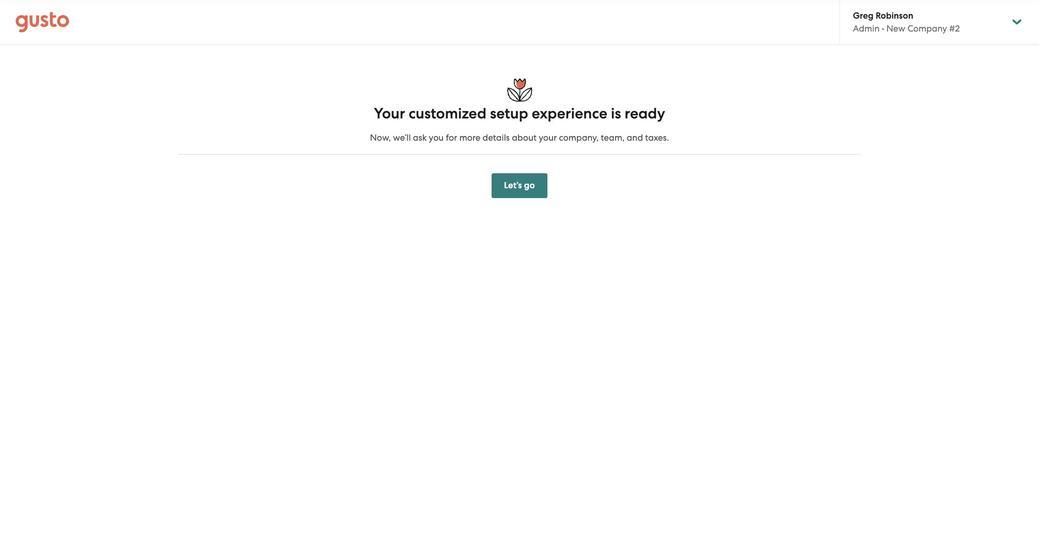 Task type: locate. For each thing, give the bounding box(es) containing it.
customized
[[409, 104, 487, 123]]

home image
[[16, 12, 69, 32]]

now, we'll ask you for more details about your company, team, and taxes.
[[370, 132, 669, 143]]

experience
[[532, 104, 608, 123]]

let's go button
[[492, 173, 548, 198]]

ready
[[625, 104, 666, 123]]

team,
[[601, 132, 625, 143]]

setup
[[490, 104, 529, 123]]

more
[[460, 132, 481, 143]]

greg
[[854, 10, 874, 21]]

#2
[[950, 23, 960, 34]]

new
[[887, 23, 906, 34]]

ask
[[413, 132, 427, 143]]

go
[[524, 180, 535, 191]]

now,
[[370, 132, 391, 143]]

company,
[[559, 132, 599, 143]]

we'll
[[393, 132, 411, 143]]

your
[[539, 132, 557, 143]]



Task type: vqa. For each thing, say whether or not it's contained in the screenshot.
Customized
yes



Task type: describe. For each thing, give the bounding box(es) containing it.
taxes.
[[646, 132, 669, 143]]

•
[[882, 23, 885, 34]]

greg robinson admin • new company #2
[[854, 10, 960, 34]]

for
[[446, 132, 458, 143]]

your customized setup experience is ready
[[374, 104, 666, 123]]

your
[[374, 104, 405, 123]]

let's
[[504, 180, 522, 191]]

is
[[611, 104, 621, 123]]

let's go
[[504, 180, 535, 191]]

details
[[483, 132, 510, 143]]

admin
[[854, 23, 880, 34]]

company
[[908, 23, 948, 34]]

about
[[512, 132, 537, 143]]

robinson
[[876, 10, 914, 21]]

and
[[627, 132, 643, 143]]

you
[[429, 132, 444, 143]]



